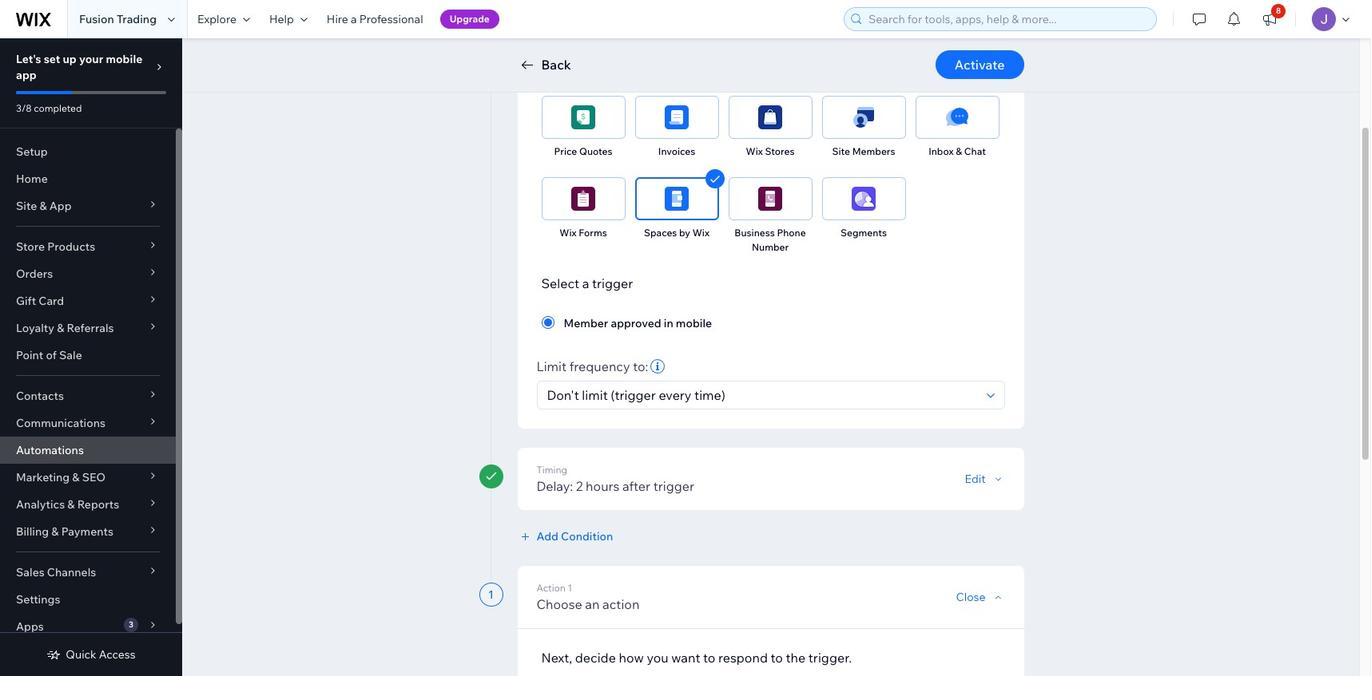 Task type: vqa. For each thing, say whether or not it's contained in the screenshot.
Back to Home
no



Task type: describe. For each thing, give the bounding box(es) containing it.
its
[[665, 64, 679, 80]]

8 button
[[1252, 0, 1287, 38]]

store products
[[16, 240, 95, 254]]

spaces
[[644, 227, 677, 239]]

member
[[564, 316, 608, 331]]

analytics & reports button
[[0, 491, 176, 519]]

stores
[[765, 145, 795, 157]]

want
[[671, 650, 700, 666]]

limit frequency to:
[[537, 359, 648, 375]]

communications
[[16, 416, 106, 431]]

0 horizontal spatial trigger
[[592, 276, 633, 292]]

an inside 'action 1 choose an action'
[[585, 597, 600, 613]]

select for select an app to see its triggers
[[541, 64, 579, 80]]

triggers
[[682, 64, 729, 80]]

forms
[[579, 227, 607, 239]]

number
[[752, 241, 789, 253]]

0 vertical spatial an
[[582, 64, 597, 80]]

loyalty & referrals
[[16, 321, 114, 336]]

category image for wix stores
[[758, 105, 782, 129]]

orders
[[16, 267, 53, 281]]

icon image for members
[[852, 105, 876, 129]]

1 horizontal spatial to
[[703, 650, 715, 666]]

category image for business phone number
[[758, 187, 782, 211]]

activate
[[955, 57, 1005, 73]]

set
[[44, 52, 60, 66]]

8
[[1276, 6, 1281, 16]]

3/8
[[16, 102, 32, 114]]

0 horizontal spatial to
[[625, 64, 638, 80]]

edit
[[965, 472, 986, 487]]

3/8 completed
[[16, 102, 82, 114]]

a for hire
[[351, 12, 357, 26]]

add condition
[[537, 530, 613, 544]]

site members
[[832, 145, 895, 157]]

hire
[[327, 12, 348, 26]]

trigger.
[[808, 650, 852, 666]]

explore
[[197, 12, 236, 26]]

icon image for &
[[945, 105, 969, 129]]

gift card
[[16, 294, 64, 308]]

you
[[647, 650, 669, 666]]

category image for invoices
[[665, 105, 689, 129]]

wix forms
[[560, 227, 607, 239]]

seo
[[82, 471, 106, 485]]

select for select a trigger
[[541, 276, 579, 292]]

2
[[576, 479, 583, 495]]

wix for wix stores
[[746, 145, 763, 157]]

marketing & seo
[[16, 471, 106, 485]]

respond
[[718, 650, 768, 666]]

timing
[[537, 464, 567, 476]]

1 horizontal spatial wix
[[693, 227, 710, 239]]

wix for wix forms
[[560, 227, 577, 239]]

& for billing
[[51, 525, 59, 539]]

a for select
[[582, 276, 589, 292]]

fusion
[[79, 12, 114, 26]]

setup link
[[0, 138, 176, 165]]

timing delay: 2 hours after trigger
[[537, 464, 694, 495]]

by
[[679, 227, 690, 239]]

upgrade button
[[440, 10, 499, 29]]

price
[[554, 145, 577, 157]]

quick
[[66, 648, 96, 662]]

how
[[619, 650, 644, 666]]

condition
[[561, 530, 613, 544]]

up
[[63, 52, 77, 66]]

marketing & seo button
[[0, 464, 176, 491]]

edit button
[[965, 472, 1005, 487]]

site for site members
[[832, 145, 850, 157]]

automations
[[16, 443, 84, 458]]

add condition button
[[517, 530, 613, 544]]

inbox
[[929, 145, 954, 157]]

hire a professional link
[[317, 0, 433, 38]]

category image for segments
[[852, 187, 876, 211]]

& for loyalty
[[57, 321, 64, 336]]

billing & payments button
[[0, 519, 176, 546]]

3
[[129, 620, 133, 630]]

hours
[[586, 479, 620, 495]]

professional
[[359, 12, 423, 26]]

site & app button
[[0, 193, 176, 220]]

& for marketing
[[72, 471, 80, 485]]

action
[[537, 583, 566, 595]]

analytics
[[16, 498, 65, 512]]

upgrade
[[450, 13, 490, 25]]

choose
[[537, 597, 582, 613]]

2 horizontal spatial to
[[771, 650, 783, 666]]

of
[[46, 348, 57, 363]]

home link
[[0, 165, 176, 193]]

settings link
[[0, 587, 176, 614]]

access
[[99, 648, 136, 662]]



Task type: locate. For each thing, give the bounding box(es) containing it.
mobile
[[106, 52, 143, 66], [676, 316, 712, 331]]

0 vertical spatial trigger
[[592, 276, 633, 292]]

0 vertical spatial a
[[351, 12, 357, 26]]

next,
[[541, 650, 572, 666]]

fusion trading
[[79, 12, 157, 26]]

& for site
[[39, 199, 47, 213]]

trigger up approved
[[592, 276, 633, 292]]

limit
[[537, 359, 567, 375]]

delay:
[[537, 479, 573, 495]]

gift
[[16, 294, 36, 308]]

a right hire
[[351, 12, 357, 26]]

hire a professional
[[327, 12, 423, 26]]

& inside site & app dropdown button
[[39, 199, 47, 213]]

1 inside 'action 1 choose an action'
[[568, 583, 572, 595]]

add
[[537, 530, 559, 544]]

marketing
[[16, 471, 70, 485]]

to left see
[[625, 64, 638, 80]]

2 icon image from the left
[[945, 105, 969, 129]]

1 horizontal spatial site
[[832, 145, 850, 157]]

icon image
[[852, 105, 876, 129], [945, 105, 969, 129]]

wix stores
[[746, 145, 795, 157]]

& for analytics
[[67, 498, 75, 512]]

& inside analytics & reports dropdown button
[[67, 498, 75, 512]]

payments
[[61, 525, 113, 539]]

after
[[622, 479, 650, 495]]

category image for wix forms
[[571, 187, 595, 211]]

an right back on the left of page
[[582, 64, 597, 80]]

1 vertical spatial a
[[582, 276, 589, 292]]

0 horizontal spatial app
[[16, 68, 37, 82]]

1 horizontal spatial app
[[600, 64, 623, 80]]

products
[[47, 240, 95, 254]]

an left action
[[585, 597, 600, 613]]

billing
[[16, 525, 49, 539]]

card
[[39, 294, 64, 308]]

trigger right after
[[653, 479, 694, 495]]

2 horizontal spatial wix
[[746, 145, 763, 157]]

category image
[[571, 105, 595, 129], [665, 105, 689, 129], [758, 105, 782, 129], [571, 187, 595, 211], [758, 187, 782, 211], [852, 187, 876, 211]]

trigger
[[592, 276, 633, 292], [653, 479, 694, 495]]

app
[[49, 199, 72, 213]]

app
[[600, 64, 623, 80], [16, 68, 37, 82]]

app down let's
[[16, 68, 37, 82]]

to left the
[[771, 650, 783, 666]]

1 vertical spatial an
[[585, 597, 600, 613]]

loyalty
[[16, 321, 54, 336]]

icon image up inbox & chat
[[945, 105, 969, 129]]

spaces by wix
[[644, 227, 710, 239]]

icon image up site members
[[852, 105, 876, 129]]

wix right by
[[693, 227, 710, 239]]

& inside 'loyalty & referrals' dropdown button
[[57, 321, 64, 336]]

wix left forms
[[560, 227, 577, 239]]

1 left action
[[488, 588, 494, 602]]

home
[[16, 172, 48, 186]]

analytics & reports
[[16, 498, 119, 512]]

& left seo
[[72, 471, 80, 485]]

contacts button
[[0, 383, 176, 410]]

to right want
[[703, 650, 715, 666]]

referrals
[[67, 321, 114, 336]]

member approved in mobile
[[564, 316, 712, 331]]

select up the price
[[541, 64, 579, 80]]

site down home
[[16, 199, 37, 213]]

apps
[[16, 620, 44, 634]]

loyalty & referrals button
[[0, 315, 176, 342]]

& right loyalty
[[57, 321, 64, 336]]

automations link
[[0, 437, 176, 464]]

0 vertical spatial mobile
[[106, 52, 143, 66]]

wix
[[746, 145, 763, 157], [560, 227, 577, 239], [693, 227, 710, 239]]

back button
[[517, 55, 571, 74]]

site left members on the top right
[[832, 145, 850, 157]]

0 horizontal spatial mobile
[[106, 52, 143, 66]]

1 icon image from the left
[[852, 105, 876, 129]]

quick access
[[66, 648, 136, 662]]

category image up "segments"
[[852, 187, 876, 211]]

point of sale link
[[0, 342, 176, 369]]

orders button
[[0, 260, 176, 288]]

category image up "wix forms"
[[571, 187, 595, 211]]

site for site & app
[[16, 199, 37, 213]]

price quotes
[[554, 145, 612, 157]]

1 horizontal spatial trigger
[[653, 479, 694, 495]]

0 horizontal spatial a
[[351, 12, 357, 26]]

site inside dropdown button
[[16, 199, 37, 213]]

0 horizontal spatial 1
[[488, 588, 494, 602]]

mobile right in
[[676, 316, 712, 331]]

1 vertical spatial select
[[541, 276, 579, 292]]

a
[[351, 12, 357, 26], [582, 276, 589, 292]]

& left 'reports'
[[67, 498, 75, 512]]

None field
[[542, 382, 982, 409]]

to
[[625, 64, 638, 80], [703, 650, 715, 666], [771, 650, 783, 666]]

& inside marketing & seo dropdown button
[[72, 471, 80, 485]]

close button
[[956, 591, 1005, 605]]

0 horizontal spatial icon image
[[852, 105, 876, 129]]

1 horizontal spatial mobile
[[676, 316, 712, 331]]

sales channels
[[16, 566, 96, 580]]

store products button
[[0, 233, 176, 260]]

select
[[541, 64, 579, 80], [541, 276, 579, 292]]

category image up invoices on the top of the page
[[665, 105, 689, 129]]

setup
[[16, 145, 48, 159]]

wix left stores
[[746, 145, 763, 157]]

1 vertical spatial mobile
[[676, 316, 712, 331]]

let's
[[16, 52, 41, 66]]

site & app
[[16, 199, 72, 213]]

category image up business
[[758, 187, 782, 211]]

a up member
[[582, 276, 589, 292]]

1 select from the top
[[541, 64, 579, 80]]

business phone number
[[735, 227, 806, 253]]

category image up wix stores
[[758, 105, 782, 129]]

select up member
[[541, 276, 579, 292]]

mobile right your
[[106, 52, 143, 66]]

0 horizontal spatial site
[[16, 199, 37, 213]]

app inside let's set up your mobile app
[[16, 68, 37, 82]]

0 horizontal spatial wix
[[560, 227, 577, 239]]

& left chat
[[956, 145, 962, 157]]

1 vertical spatial trigger
[[653, 479, 694, 495]]

contacts
[[16, 389, 64, 404]]

trigger inside timing delay: 2 hours after trigger
[[653, 479, 694, 495]]

sale
[[59, 348, 82, 363]]

site
[[832, 145, 850, 157], [16, 199, 37, 213]]

& left 'app'
[[39, 199, 47, 213]]

select a trigger
[[541, 276, 633, 292]]

1 right action
[[568, 583, 572, 595]]

to:
[[633, 359, 648, 375]]

invoices
[[658, 145, 695, 157]]

chat
[[964, 145, 986, 157]]

close
[[956, 591, 986, 605]]

& for inbox
[[956, 145, 962, 157]]

category image
[[665, 187, 689, 211]]

1 horizontal spatial icon image
[[945, 105, 969, 129]]

& inside billing & payments popup button
[[51, 525, 59, 539]]

help
[[269, 12, 294, 26]]

0 vertical spatial select
[[541, 64, 579, 80]]

business
[[735, 227, 775, 239]]

trading
[[117, 12, 157, 26]]

&
[[956, 145, 962, 157], [39, 199, 47, 213], [57, 321, 64, 336], [72, 471, 80, 485], [67, 498, 75, 512], [51, 525, 59, 539]]

approved
[[611, 316, 661, 331]]

inbox & chat
[[929, 145, 986, 157]]

app left see
[[600, 64, 623, 80]]

mobile inside let's set up your mobile app
[[106, 52, 143, 66]]

1
[[568, 583, 572, 595], [488, 588, 494, 602]]

see
[[641, 64, 662, 80]]

settings
[[16, 593, 60, 607]]

phone
[[777, 227, 806, 239]]

in
[[664, 316, 673, 331]]

& right billing
[[51, 525, 59, 539]]

action 1 choose an action
[[537, 583, 640, 613]]

2 select from the top
[[541, 276, 579, 292]]

point of sale
[[16, 348, 82, 363]]

Search for tools, apps, help & more... field
[[864, 8, 1151, 30]]

members
[[852, 145, 895, 157]]

sidebar element
[[0, 38, 182, 677]]

back
[[541, 57, 571, 73]]

category image for price quotes
[[571, 105, 595, 129]]

1 vertical spatial site
[[16, 199, 37, 213]]

your
[[79, 52, 103, 66]]

category image up the price quotes
[[571, 105, 595, 129]]

activate button
[[936, 50, 1024, 79]]

1 horizontal spatial 1
[[568, 583, 572, 595]]

1 horizontal spatial a
[[582, 276, 589, 292]]

0 vertical spatial site
[[832, 145, 850, 157]]

the
[[786, 650, 806, 666]]

gift card button
[[0, 288, 176, 315]]



